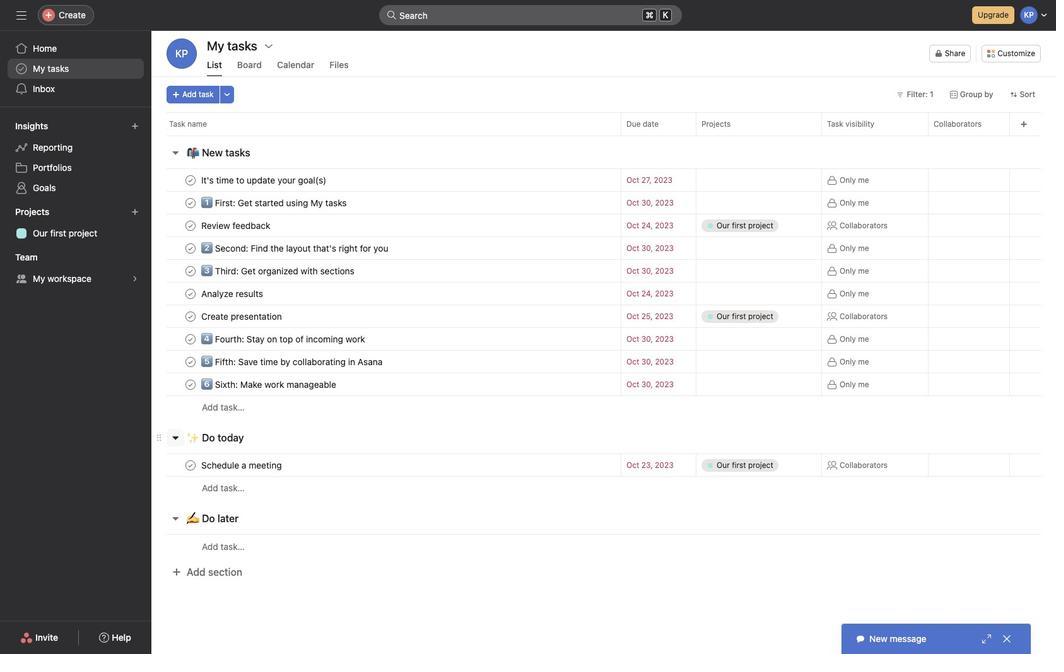 Task type: vqa. For each thing, say whether or not it's contained in the screenshot.
middle Mark complete checkbox
no



Task type: describe. For each thing, give the bounding box(es) containing it.
only me for linked projects for 3️⃣ third: get organized with sections cell
[[840, 266, 870, 276]]

task… for 1st add task… row
[[221, 402, 245, 413]]

add task
[[182, 90, 214, 99]]

mark complete image for 4️⃣ fourth: stay on top of incoming work text field
[[183, 332, 198, 347]]

help
[[112, 632, 131, 643]]

mark complete checkbox inside schedule a meeting cell
[[183, 458, 198, 473]]

date
[[643, 119, 659, 129]]

add task… button for 1st add task… row
[[202, 401, 245, 415]]

my tasks
[[33, 63, 69, 74]]

mark complete checkbox for review feedback text field
[[183, 218, 198, 233]]

oct 30, 2023 for 6️⃣ sixth: make work manageable cell
[[627, 380, 674, 389]]

oct for create presentation cell
[[627, 312, 640, 321]]

✍️ do later button
[[187, 508, 239, 530]]

collaborators for oct 23, 2023
[[840, 460, 888, 470]]

list
[[207, 59, 222, 70]]

linked projects for 4️⃣ fourth: stay on top of incoming work cell
[[696, 328, 822, 351]]

add task… inside the 'header 📬 new tasks' tree grid
[[202, 402, 245, 413]]

25,
[[642, 312, 653, 321]]

only for "linked projects for 4️⃣ fourth: stay on top of incoming work" cell
[[840, 334, 856, 344]]

3️⃣ third: get organized with sections cell
[[151, 259, 621, 283]]

prominent image
[[387, 10, 397, 20]]

3 add task… from the top
[[202, 541, 245, 552]]

review feedback cell
[[151, 214, 621, 237]]

mark complete checkbox for it's time to update your goal(s) text box
[[183, 173, 198, 188]]

teams element
[[0, 246, 151, 292]]

do for ✨
[[202, 432, 215, 444]]

kp button
[[167, 39, 197, 69]]

task… for second add task… row from the top
[[221, 483, 245, 494]]

first
[[50, 228, 66, 239]]

invite
[[35, 632, 58, 643]]

collapse task list for this group image for ✍️ do later
[[170, 514, 181, 524]]

list link
[[207, 59, 222, 76]]

upgrade
[[978, 10, 1009, 20]]

3 add task… row from the top
[[151, 535, 1057, 559]]

mark complete checkbox for 3️⃣ third: get organized with sections text box
[[183, 264, 198, 279]]

mark complete checkbox for 6️⃣ sixth: make work manageable text box at the bottom left of the page
[[183, 377, 198, 392]]

portfolios link
[[8, 158, 144, 178]]

linked projects for analyze results cell
[[696, 282, 822, 306]]

Task name text field
[[199, 265, 358, 277]]

add left task
[[182, 90, 197, 99]]

projects element
[[0, 201, 151, 246]]

insights
[[15, 121, 48, 131]]

our first project
[[33, 228, 97, 239]]

mark complete image for review feedback text field
[[183, 218, 198, 233]]

mark complete image for create presentation cell
[[183, 309, 198, 324]]

30, for 1️⃣ first: get started using my tasks cell
[[642, 198, 653, 208]]

Task name text field
[[199, 174, 330, 187]]

customize
[[998, 49, 1036, 58]]

my for my workspace
[[33, 273, 45, 284]]

mark complete checkbox for 4️⃣ fourth: stay on top of incoming work text field
[[183, 332, 198, 347]]

team button
[[13, 249, 49, 266]]

group by
[[961, 90, 994, 99]]

analyze results cell
[[151, 282, 621, 306]]

mark complete checkbox inside create presentation cell
[[183, 309, 198, 324]]

expand new message image
[[982, 634, 992, 644]]

inbox link
[[8, 79, 144, 99]]

27,
[[642, 175, 652, 185]]

close image
[[1002, 634, 1012, 644]]

sort
[[1020, 90, 1036, 99]]

header ✨ do today tree grid
[[151, 454, 1057, 500]]

filter: 1
[[907, 90, 934, 99]]

only me for "linked projects for 1️⃣ first: get started using my tasks" cell
[[840, 198, 870, 207]]

oct for 6️⃣ sixth: make work manageable cell
[[627, 380, 640, 389]]

mark complete image for 1️⃣ first: get started using my tasks cell
[[183, 195, 198, 211]]

header 📬 new tasks tree grid
[[151, 169, 1057, 419]]

collaborators for oct 25, 2023
[[840, 312, 888, 321]]

group
[[961, 90, 983, 99]]

new message
[[870, 634, 927, 644]]

task name text field for mark complete icon in 1️⃣ first: get started using my tasks cell
[[199, 197, 351, 209]]

mark complete checkbox for 2️⃣ second: find the layout that's right for you text field
[[183, 241, 198, 256]]

add task… inside header ✨ do today tree grid
[[202, 483, 245, 494]]

1
[[930, 90, 934, 99]]

2023 for linked projects for 5️⃣ fifth: save time by collaborating in asana cell
[[655, 357, 674, 367]]

inbox
[[33, 83, 55, 94]]

23,
[[642, 461, 653, 470]]

upgrade button
[[973, 6, 1015, 24]]

2023 for "linked projects for 4️⃣ fourth: stay on top of incoming work" cell
[[655, 335, 674, 344]]

mark complete image for task name text box inside the schedule a meeting cell
[[183, 458, 198, 473]]

⌘
[[646, 9, 654, 20]]

oct 30, 2023 for 2️⃣ second: find the layout that's right for you cell
[[627, 244, 674, 253]]

kp
[[175, 48, 188, 59]]

home
[[33, 43, 57, 54]]

2 add task… row from the top
[[151, 477, 1057, 500]]

only me for "linked projects for 4️⃣ fourth: stay on top of incoming work" cell
[[840, 334, 870, 344]]

mark complete checkbox for task name text box inside the 5️⃣ fifth: save time by collaborating in asana cell
[[183, 354, 198, 370]]

new project or portfolio image
[[131, 208, 139, 216]]

only for linked projects for 3️⃣ third: get organized with sections cell
[[840, 266, 856, 276]]

collaborators inside row
[[934, 119, 982, 129]]

mark complete image for '3️⃣ third: get organized with sections' cell on the top of the page
[[183, 264, 198, 279]]

see details, my workspace image
[[131, 275, 139, 283]]

mark complete image for analyze results text field
[[183, 286, 198, 301]]

oct for 1️⃣ first: get started using my tasks cell
[[627, 198, 640, 208]]

Task name text field
[[199, 333, 369, 346]]

task name text field inside schedule a meeting cell
[[199, 459, 286, 472]]

task for task visibility
[[828, 119, 844, 129]]

30, for 4️⃣ fourth: stay on top of incoming work cell
[[642, 335, 653, 344]]

oct 24, 2023 for only me
[[627, 289, 674, 299]]

2023 for "linked projects for 1️⃣ first: get started using my tasks" cell
[[655, 198, 674, 208]]

create
[[59, 9, 86, 20]]

2023 for linked projects for it's time to update your goal(s) cell
[[654, 175, 673, 185]]

files
[[330, 59, 349, 70]]

oct 27, 2023
[[627, 175, 673, 185]]

only for linked projects for 5️⃣ fifth: save time by collaborating in asana cell
[[840, 357, 856, 366]]

1 add task… row from the top
[[151, 396, 1057, 419]]

✨
[[187, 432, 199, 444]]

me for "linked projects for 2️⃣ second: find the layout that's right for you" cell
[[859, 243, 870, 253]]

calendar
[[277, 59, 315, 70]]

mark complete image for 5️⃣ fifth: save time by collaborating in asana cell
[[183, 354, 198, 370]]

oct 25, 2023
[[627, 312, 674, 321]]

filter:
[[907, 90, 928, 99]]

2023 for the linked projects for analyze results 'cell'
[[655, 289, 674, 299]]

linked projects for it's time to update your goal(s) cell
[[696, 169, 822, 192]]

my workspace
[[33, 273, 91, 284]]

do for ✍️
[[202, 513, 215, 525]]

✍️
[[187, 513, 199, 525]]

portfolios
[[33, 162, 72, 173]]

it's time to update your goal(s) cell
[[151, 169, 621, 192]]

2023 for linked projects for 6️⃣ sixth: make work manageable cell
[[655, 380, 674, 389]]

4️⃣ fourth: stay on top of incoming work cell
[[151, 328, 621, 351]]

section
[[208, 567, 243, 578]]

goals link
[[8, 178, 144, 198]]

only me for linked projects for 6️⃣ sixth: make work manageable cell
[[840, 380, 870, 389]]



Task type: locate. For each thing, give the bounding box(es) containing it.
hide sidebar image
[[16, 10, 27, 20]]

oct for 4️⃣ fourth: stay on top of incoming work cell
[[627, 335, 640, 344]]

oct for schedule a meeting cell
[[627, 461, 640, 470]]

📬 new tasks
[[187, 147, 250, 158]]

oct inside header ✨ do today tree grid
[[627, 461, 640, 470]]

0 vertical spatial do
[[202, 432, 215, 444]]

add up the add section button
[[202, 541, 218, 552]]

our first project link
[[8, 223, 144, 244]]

1 mark complete image from the top
[[183, 173, 198, 188]]

calendar link
[[277, 59, 315, 76]]

mark complete image
[[183, 173, 198, 188], [183, 195, 198, 211], [183, 264, 198, 279], [183, 309, 198, 324], [183, 354, 198, 370], [183, 377, 198, 392]]

task… up later
[[221, 483, 245, 494]]

my tasks
[[207, 39, 257, 53]]

4 oct from the top
[[627, 244, 640, 253]]

task…
[[221, 402, 245, 413], [221, 483, 245, 494], [221, 541, 245, 552]]

5 oct from the top
[[627, 266, 640, 276]]

24, down 27,
[[642, 221, 653, 230]]

1 my from the top
[[33, 63, 45, 74]]

mark complete image for 2️⃣ second: find the layout that's right for you text field
[[183, 241, 198, 256]]

me for "linked projects for 1️⃣ first: get started using my tasks" cell
[[859, 198, 870, 207]]

30, for 5️⃣ fifth: save time by collaborating in asana cell
[[642, 357, 653, 367]]

1 horizontal spatial tasks
[[225, 147, 250, 158]]

1 vertical spatial add task… button
[[202, 482, 245, 496]]

goals
[[33, 182, 56, 193]]

me for "linked projects for 4️⃣ fourth: stay on top of incoming work" cell
[[859, 334, 870, 344]]

24, for only me
[[642, 289, 653, 299]]

only me for linked projects for it's time to update your goal(s) cell
[[840, 175, 870, 185]]

5 oct 30, 2023 from the top
[[627, 357, 674, 367]]

board link
[[237, 59, 262, 76]]

mark complete image inside 1️⃣ first: get started using my tasks cell
[[183, 195, 198, 211]]

1️⃣ first: get started using my tasks cell
[[151, 191, 621, 215]]

1 mark complete image from the top
[[183, 218, 198, 233]]

0 horizontal spatial task
[[169, 119, 185, 129]]

6 me from the top
[[859, 334, 870, 344]]

me for linked projects for it's time to update your goal(s) cell
[[859, 175, 870, 185]]

2 mark complete checkbox from the top
[[183, 195, 198, 211]]

task… inside the 'header 📬 new tasks' tree grid
[[221, 402, 245, 413]]

1 vertical spatial add task… row
[[151, 477, 1057, 500]]

Mark complete checkbox
[[183, 218, 198, 233], [183, 286, 198, 301], [183, 309, 198, 324], [183, 332, 198, 347], [183, 377, 198, 392], [183, 458, 198, 473]]

task name text field down 4️⃣ fourth: stay on top of incoming work text field
[[199, 356, 387, 368]]

project
[[69, 228, 97, 239]]

oct 30, 2023 for '3️⃣ third: get organized with sections' cell on the top of the page
[[627, 266, 674, 276]]

add task… up "today"
[[202, 402, 245, 413]]

1 collapse task list for this group image from the top
[[170, 148, 181, 158]]

mark complete image inside 6️⃣ sixth: make work manageable cell
[[183, 377, 198, 392]]

add section button
[[167, 561, 248, 584]]

6 only me from the top
[[840, 334, 870, 344]]

1 task… from the top
[[221, 402, 245, 413]]

add field image
[[1021, 121, 1028, 128]]

oct for review feedback cell
[[627, 221, 640, 230]]

mark complete image
[[183, 218, 198, 233], [183, 241, 198, 256], [183, 286, 198, 301], [183, 332, 198, 347], [183, 458, 198, 473]]

only for linked projects for it's time to update your goal(s) cell
[[840, 175, 856, 185]]

group by button
[[945, 86, 1000, 104]]

mark complete image inside review feedback cell
[[183, 218, 198, 233]]

0 vertical spatial add task… button
[[202, 401, 245, 415]]

None field
[[379, 5, 682, 25]]

name
[[188, 119, 207, 129]]

mark complete image inside '3️⃣ third: get organized with sections' cell
[[183, 264, 198, 279]]

5 mark complete checkbox from the top
[[183, 354, 198, 370]]

1 oct 24, 2023 from the top
[[627, 221, 674, 230]]

do
[[202, 432, 215, 444], [202, 513, 215, 525]]

tasks inside the 📬 new tasks 'button'
[[225, 147, 250, 158]]

add task… button up "today"
[[202, 401, 245, 415]]

2 vertical spatial collapse task list for this group image
[[170, 514, 181, 524]]

1 vertical spatial my
[[33, 273, 45, 284]]

2 vertical spatial add task… row
[[151, 535, 1057, 559]]

add task… row
[[151, 396, 1057, 419], [151, 477, 1057, 500], [151, 535, 1057, 559]]

new insights image
[[131, 122, 139, 130]]

tasks right new
[[225, 147, 250, 158]]

mark complete image inside 5️⃣ fifth: save time by collaborating in asana cell
[[183, 354, 198, 370]]

0 horizontal spatial projects
[[15, 206, 49, 217]]

add task… button for second add task… row from the top
[[202, 482, 245, 496]]

2 add task… button from the top
[[202, 482, 245, 496]]

2 mark complete checkbox from the top
[[183, 286, 198, 301]]

3 30, from the top
[[642, 266, 653, 276]]

7 only from the top
[[840, 357, 856, 366]]

linked projects for 1️⃣ first: get started using my tasks cell
[[696, 191, 822, 215]]

1 only from the top
[[840, 175, 856, 185]]

3 mark complete image from the top
[[183, 286, 198, 301]]

task… up "today"
[[221, 402, 245, 413]]

due date
[[627, 119, 659, 129]]

1 vertical spatial do
[[202, 513, 215, 525]]

0 vertical spatial tasks
[[48, 63, 69, 74]]

2023 for "linked projects for 2️⃣ second: find the layout that's right for you" cell
[[655, 244, 674, 253]]

2 my from the top
[[33, 273, 45, 284]]

1 24, from the top
[[642, 221, 653, 230]]

1 mark complete checkbox from the top
[[183, 173, 198, 188]]

Task name text field
[[199, 288, 267, 300]]

oct for it's time to update your goal(s) cell
[[627, 175, 640, 185]]

mark complete checkbox for task name text box inside the 1️⃣ first: get started using my tasks cell
[[183, 195, 198, 211]]

my down team popup button
[[33, 273, 45, 284]]

4 me from the top
[[859, 266, 870, 276]]

task… for third add task… row from the top of the page
[[221, 541, 245, 552]]

linked projects for 5️⃣ fifth: save time by collaborating in asana cell
[[696, 350, 822, 374]]

tasks inside the my tasks link
[[48, 63, 69, 74]]

0 vertical spatial collapse task list for this group image
[[170, 148, 181, 158]]

add inside the 'header 📬 new tasks' tree grid
[[202, 402, 218, 413]]

2 task name text field from the top
[[199, 310, 286, 323]]

1 vertical spatial tasks
[[225, 147, 250, 158]]

only me for the linked projects for analyze results 'cell'
[[840, 289, 870, 298]]

task left visibility
[[828, 119, 844, 129]]

our
[[33, 228, 48, 239]]

my up inbox
[[33, 63, 45, 74]]

add for third add task… row from the top of the page
[[202, 541, 218, 552]]

add task… up later
[[202, 483, 245, 494]]

8 only me from the top
[[840, 380, 870, 389]]

add inside header ✨ do today tree grid
[[202, 483, 218, 494]]

4 mark complete image from the top
[[183, 332, 198, 347]]

board
[[237, 59, 262, 70]]

task
[[169, 119, 185, 129], [828, 119, 844, 129]]

5 only from the top
[[840, 289, 856, 298]]

1 oct from the top
[[627, 175, 640, 185]]

1 task name text field from the top
[[199, 197, 351, 209]]

5 30, from the top
[[642, 357, 653, 367]]

share button
[[930, 45, 972, 62]]

1 vertical spatial projects
[[15, 206, 49, 217]]

mark complete checkbox inside 5️⃣ fifth: save time by collaborating in asana cell
[[183, 354, 198, 370]]

me for the linked projects for analyze results 'cell'
[[859, 289, 870, 298]]

mark complete image for 6️⃣ sixth: make work manageable cell
[[183, 377, 198, 392]]

oct
[[627, 175, 640, 185], [627, 198, 640, 208], [627, 221, 640, 230], [627, 244, 640, 253], [627, 266, 640, 276], [627, 289, 640, 299], [627, 312, 640, 321], [627, 335, 640, 344], [627, 357, 640, 367], [627, 380, 640, 389], [627, 461, 640, 470]]

task name text field inside create presentation cell
[[199, 310, 286, 323]]

mark complete image inside schedule a meeting cell
[[183, 458, 198, 473]]

📬
[[187, 147, 199, 158]]

✨ do today button
[[187, 427, 244, 449]]

6 oct from the top
[[627, 289, 640, 299]]

3 mark complete image from the top
[[183, 264, 198, 279]]

2 oct from the top
[[627, 198, 640, 208]]

oct 24, 2023 up oct 25, 2023
[[627, 289, 674, 299]]

mark complete checkbox inside it's time to update your goal(s) cell
[[183, 173, 198, 188]]

task name text field inside 5️⃣ fifth: save time by collaborating in asana cell
[[199, 356, 387, 368]]

oct 30, 2023 for 1️⃣ first: get started using my tasks cell
[[627, 198, 674, 208]]

task name text field for mark complete icon inside the create presentation cell
[[199, 310, 286, 323]]

0 vertical spatial 24,
[[642, 221, 653, 230]]

8 oct from the top
[[627, 335, 640, 344]]

1 only me from the top
[[840, 175, 870, 185]]

only me for "linked projects for 2️⃣ second: find the layout that's right for you" cell
[[840, 243, 870, 253]]

oct for 5️⃣ fifth: save time by collaborating in asana cell
[[627, 357, 640, 367]]

team
[[15, 252, 38, 263]]

my for my tasks
[[33, 63, 45, 74]]

my
[[33, 63, 45, 74], [33, 273, 45, 284]]

projects button
[[13, 203, 61, 221]]

2023 inside header ✨ do today tree grid
[[655, 461, 674, 470]]

1 add task… button from the top
[[202, 401, 245, 415]]

3 collapse task list for this group image from the top
[[170, 514, 181, 524]]

0 vertical spatial add task… row
[[151, 396, 1057, 419]]

5 me from the top
[[859, 289, 870, 298]]

7 oct from the top
[[627, 312, 640, 321]]

collapse task list for this group image left ✨
[[170, 433, 181, 443]]

today
[[218, 432, 244, 444]]

4 30, from the top
[[642, 335, 653, 344]]

task for task name
[[169, 119, 185, 129]]

Task name text field
[[199, 242, 392, 255]]

3 task… from the top
[[221, 541, 245, 552]]

4 oct 30, 2023 from the top
[[627, 335, 674, 344]]

mark complete image inside 4️⃣ fourth: stay on top of incoming work cell
[[183, 332, 198, 347]]

2 oct 24, 2023 from the top
[[627, 289, 674, 299]]

4 mark complete image from the top
[[183, 309, 198, 324]]

4 mark complete checkbox from the top
[[183, 264, 198, 279]]

task name text field for mark complete icon within the 5️⃣ fifth: save time by collaborating in asana cell
[[199, 356, 387, 368]]

add
[[182, 90, 197, 99], [202, 402, 218, 413], [202, 483, 218, 494], [202, 541, 218, 552], [187, 567, 206, 578]]

5️⃣ fifth: save time by collaborating in asana cell
[[151, 350, 621, 374]]

only me for linked projects for 5️⃣ fifth: save time by collaborating in asana cell
[[840, 357, 870, 366]]

my inside the my tasks link
[[33, 63, 45, 74]]

2 task from the left
[[828, 119, 844, 129]]

1 me from the top
[[859, 175, 870, 185]]

my inside my workspace link
[[33, 273, 45, 284]]

do right ✨
[[202, 432, 215, 444]]

1 vertical spatial 24,
[[642, 289, 653, 299]]

me for linked projects for 6️⃣ sixth: make work manageable cell
[[859, 380, 870, 389]]

6 only from the top
[[840, 334, 856, 344]]

my tasks link
[[8, 59, 144, 79]]

oct 30, 2023 for 4️⃣ fourth: stay on top of incoming work cell
[[627, 335, 674, 344]]

0 vertical spatial add task…
[[202, 402, 245, 413]]

collapse task list for this group image left 📬 at the left top
[[170, 148, 181, 158]]

6️⃣ sixth: make work manageable cell
[[151, 373, 621, 396]]

3 only me from the top
[[840, 243, 870, 253]]

2 vertical spatial task…
[[221, 541, 245, 552]]

0 vertical spatial oct 24, 2023
[[627, 221, 674, 230]]

1 vertical spatial collapse task list for this group image
[[170, 433, 181, 443]]

1 add task… from the top
[[202, 402, 245, 413]]

Task name text field
[[199, 378, 340, 391]]

mark complete checkbox inside analyze results cell
[[183, 286, 198, 301]]

✨ do today
[[187, 432, 244, 444]]

2 oct 30, 2023 from the top
[[627, 244, 674, 253]]

2 add task… from the top
[[202, 483, 245, 494]]

4 mark complete checkbox from the top
[[183, 332, 198, 347]]

1 task from the left
[[169, 119, 185, 129]]

add for 1st add task… row
[[202, 402, 218, 413]]

0 horizontal spatial tasks
[[48, 63, 69, 74]]

mark complete checkbox for analyze results text field
[[183, 286, 198, 301]]

projects inside the projects dropdown button
[[15, 206, 49, 217]]

2 do from the top
[[202, 513, 215, 525]]

add up ✍️ do later button
[[202, 483, 218, 494]]

mark complete checkbox inside '3️⃣ third: get organized with sections' cell
[[183, 264, 198, 279]]

only for "linked projects for 1️⃣ first: get started using my tasks" cell
[[840, 198, 856, 207]]

add section
[[187, 567, 243, 578]]

only for linked projects for 6️⃣ sixth: make work manageable cell
[[840, 380, 856, 389]]

schedule a meeting cell
[[151, 454, 621, 477]]

collaborators inside header ✨ do today tree grid
[[840, 460, 888, 470]]

7 me from the top
[[859, 357, 870, 366]]

due
[[627, 119, 641, 129]]

help button
[[91, 627, 139, 650]]

invite button
[[12, 627, 66, 650]]

1 30, from the top
[[642, 198, 653, 208]]

collaborators for oct 24, 2023
[[840, 221, 888, 230]]

workspace
[[48, 273, 91, 284]]

1 do from the top
[[202, 432, 215, 444]]

k
[[663, 10, 669, 20]]

2 me from the top
[[859, 198, 870, 207]]

linked projects for 6️⃣ sixth: make work manageable cell
[[696, 373, 822, 396]]

linked projects for 3️⃣ third: get organized with sections cell
[[696, 259, 822, 283]]

add task…
[[202, 402, 245, 413], [202, 483, 245, 494], [202, 541, 245, 552]]

Mark complete checkbox
[[183, 173, 198, 188], [183, 195, 198, 211], [183, 241, 198, 256], [183, 264, 198, 279], [183, 354, 198, 370]]

task
[[199, 90, 214, 99]]

visibility
[[846, 119, 875, 129]]

reporting link
[[8, 138, 144, 158]]

task name text field down it's time to update your goal(s) text box
[[199, 197, 351, 209]]

1 horizontal spatial task
[[828, 119, 844, 129]]

✍️ do later
[[187, 513, 239, 525]]

Task name text field
[[199, 197, 351, 209], [199, 310, 286, 323], [199, 356, 387, 368], [199, 459, 286, 472]]

4 task name text field from the top
[[199, 459, 286, 472]]

share
[[945, 49, 966, 58]]

4 only from the top
[[840, 266, 856, 276]]

oct 24, 2023 down "oct 27, 2023" at the top of the page
[[627, 221, 674, 230]]

later
[[218, 513, 239, 525]]

oct for analyze results cell
[[627, 289, 640, 299]]

0 vertical spatial my
[[33, 63, 45, 74]]

add left section
[[187, 567, 206, 578]]

1 horizontal spatial projects
[[702, 119, 731, 129]]

collapse task list for this group image
[[170, 148, 181, 158], [170, 433, 181, 443], [170, 514, 181, 524]]

task name text field down "today"
[[199, 459, 286, 472]]

task left name
[[169, 119, 185, 129]]

add task… button up section
[[202, 540, 245, 554]]

add task… button
[[202, 401, 245, 415], [202, 482, 245, 496], [202, 540, 245, 554]]

linked projects for 2️⃣ second: find the layout that's right for you cell
[[696, 237, 822, 260]]

2 vertical spatial add task… button
[[202, 540, 245, 554]]

📬 new tasks button
[[187, 141, 250, 164]]

do right ✍️ on the bottom left of the page
[[202, 513, 215, 525]]

3 add task… button from the top
[[202, 540, 245, 554]]

mark complete image inside analyze results cell
[[183, 286, 198, 301]]

me for linked projects for 5️⃣ fifth: save time by collaborating in asana cell
[[859, 357, 870, 366]]

3 me from the top
[[859, 243, 870, 253]]

insights element
[[0, 115, 151, 201]]

mark complete checkbox inside 6️⃣ sixth: make work manageable cell
[[183, 377, 198, 392]]

customize button
[[982, 45, 1042, 62]]

oct 30, 2023 for 5️⃣ fifth: save time by collaborating in asana cell
[[627, 357, 674, 367]]

2023 for linked projects for 3️⃣ third: get organized with sections cell
[[655, 266, 674, 276]]

projects
[[702, 119, 731, 129], [15, 206, 49, 217]]

3 task name text field from the top
[[199, 356, 387, 368]]

10 oct from the top
[[627, 380, 640, 389]]

oct 23, 2023
[[627, 461, 674, 470]]

collapse task list for this group image left ✍️ on the bottom left of the page
[[170, 514, 181, 524]]

mark complete image inside 2️⃣ second: find the layout that's right for you cell
[[183, 241, 198, 256]]

24, up the 25,
[[642, 289, 653, 299]]

mark complete checkbox inside 1️⃣ first: get started using my tasks cell
[[183, 195, 198, 211]]

tasks
[[48, 63, 69, 74], [225, 147, 250, 158]]

oct 24, 2023 for collaborators
[[627, 221, 674, 230]]

my workspace link
[[8, 269, 144, 289]]

add task… button inside the 'header 📬 new tasks' tree grid
[[202, 401, 245, 415]]

sort button
[[1005, 86, 1042, 104]]

mark complete checkbox inside 4️⃣ fourth: stay on top of incoming work cell
[[183, 332, 198, 347]]

1 oct 30, 2023 from the top
[[627, 198, 674, 208]]

me for linked projects for 3️⃣ third: get organized with sections cell
[[859, 266, 870, 276]]

mark complete image inside create presentation cell
[[183, 309, 198, 324]]

24, for collaborators
[[642, 221, 653, 230]]

filter: 1 button
[[892, 86, 940, 104]]

mark complete checkbox inside review feedback cell
[[183, 218, 198, 233]]

only for "linked projects for 2️⃣ second: find the layout that's right for you" cell
[[840, 243, 856, 253]]

Task name text field
[[199, 219, 274, 232]]

3 oct from the top
[[627, 221, 640, 230]]

add up ✨ do today button
[[202, 402, 218, 413]]

mark complete image inside it's time to update your goal(s) cell
[[183, 173, 198, 188]]

11 oct from the top
[[627, 461, 640, 470]]

7 only me from the top
[[840, 357, 870, 366]]

files link
[[330, 59, 349, 76]]

add task… button up later
[[202, 482, 245, 496]]

2 30, from the top
[[642, 244, 653, 253]]

1 vertical spatial oct 24, 2023
[[627, 289, 674, 299]]

collaborators
[[934, 119, 982, 129], [840, 221, 888, 230], [840, 312, 888, 321], [840, 460, 888, 470]]

mark complete image for it's time to update your goal(s) cell
[[183, 173, 198, 188]]

2 task… from the top
[[221, 483, 245, 494]]

projects inside row
[[702, 119, 731, 129]]

6 oct 30, 2023 from the top
[[627, 380, 674, 389]]

2 only me from the top
[[840, 198, 870, 207]]

2 collapse task list for this group image from the top
[[170, 433, 181, 443]]

task… up section
[[221, 541, 245, 552]]

6 mark complete checkbox from the top
[[183, 458, 198, 473]]

0 vertical spatial projects
[[702, 119, 731, 129]]

oct 30, 2023
[[627, 198, 674, 208], [627, 244, 674, 253], [627, 266, 674, 276], [627, 335, 674, 344], [627, 357, 674, 367], [627, 380, 674, 389]]

add task… button for third add task… row from the top of the page
[[202, 540, 245, 554]]

create presentation cell
[[151, 305, 621, 328]]

2023
[[654, 175, 673, 185], [655, 198, 674, 208], [655, 221, 674, 230], [655, 244, 674, 253], [655, 266, 674, 276], [655, 289, 674, 299], [655, 312, 674, 321], [655, 335, 674, 344], [655, 357, 674, 367], [655, 380, 674, 389], [655, 461, 674, 470]]

create button
[[38, 5, 94, 25]]

task name
[[169, 119, 207, 129]]

task name text field inside 1️⃣ first: get started using my tasks cell
[[199, 197, 351, 209]]

2 mark complete image from the top
[[183, 241, 198, 256]]

24,
[[642, 221, 653, 230], [642, 289, 653, 299]]

new
[[202, 147, 223, 158]]

task name text field down analyze results text field
[[199, 310, 286, 323]]

mark complete checkbox inside 2️⃣ second: find the layout that's right for you cell
[[183, 241, 198, 256]]

30,
[[642, 198, 653, 208], [642, 244, 653, 253], [642, 266, 653, 276], [642, 335, 653, 344], [642, 357, 653, 367], [642, 380, 653, 389]]

3 oct 30, 2023 from the top
[[627, 266, 674, 276]]

2️⃣ second: find the layout that's right for you cell
[[151, 237, 621, 260]]

2 24, from the top
[[642, 289, 653, 299]]

30, for 2️⃣ second: find the layout that's right for you cell
[[642, 244, 653, 253]]

6 30, from the top
[[642, 380, 653, 389]]

5 only me from the top
[[840, 289, 870, 298]]

collapse task list for this group image for 📬 new tasks
[[170, 148, 181, 158]]

reporting
[[33, 142, 73, 153]]

4 only me from the top
[[840, 266, 870, 276]]

row
[[151, 112, 1057, 136], [167, 135, 1042, 136], [151, 169, 1057, 192], [151, 191, 1057, 215], [151, 214, 1057, 237], [151, 237, 1057, 260], [151, 259, 1057, 283], [151, 282, 1057, 306], [151, 305, 1057, 328], [151, 328, 1057, 351], [151, 350, 1057, 374], [151, 373, 1057, 396], [151, 454, 1057, 477]]

30, for 6️⃣ sixth: make work manageable cell
[[642, 380, 653, 389]]

add task button
[[167, 86, 219, 104]]

6 mark complete image from the top
[[183, 377, 198, 392]]

task visibility
[[828, 119, 875, 129]]

row containing task name
[[151, 112, 1057, 136]]

home link
[[8, 39, 144, 59]]

by
[[985, 90, 994, 99]]

3 mark complete checkbox from the top
[[183, 309, 198, 324]]

5 mark complete image from the top
[[183, 354, 198, 370]]

2 mark complete image from the top
[[183, 195, 198, 211]]

1 mark complete checkbox from the top
[[183, 218, 198, 233]]

30, for '3️⃣ third: get organized with sections' cell on the top of the page
[[642, 266, 653, 276]]

me
[[859, 175, 870, 185], [859, 198, 870, 207], [859, 243, 870, 253], [859, 266, 870, 276], [859, 289, 870, 298], [859, 334, 870, 344], [859, 357, 870, 366], [859, 380, 870, 389]]

only for the linked projects for analyze results 'cell'
[[840, 289, 856, 298]]

show options image
[[264, 41, 274, 51]]

2 vertical spatial add task…
[[202, 541, 245, 552]]

global element
[[0, 31, 151, 107]]

8 me from the top
[[859, 380, 870, 389]]

Search tasks, projects, and more text field
[[379, 5, 682, 25]]

task… inside header ✨ do today tree grid
[[221, 483, 245, 494]]

2 only from the top
[[840, 198, 856, 207]]

add task… button inside header ✨ do today tree grid
[[202, 482, 245, 496]]

more actions image
[[223, 91, 231, 98]]

3 mark complete checkbox from the top
[[183, 241, 198, 256]]

0 vertical spatial task…
[[221, 402, 245, 413]]

tasks down home
[[48, 63, 69, 74]]

3 only from the top
[[840, 243, 856, 253]]

5 mark complete image from the top
[[183, 458, 198, 473]]

1 vertical spatial add task…
[[202, 483, 245, 494]]

add for second add task… row from the top
[[202, 483, 218, 494]]

8 only from the top
[[840, 380, 856, 389]]

1 vertical spatial task…
[[221, 483, 245, 494]]

only
[[840, 175, 856, 185], [840, 198, 856, 207], [840, 243, 856, 253], [840, 266, 856, 276], [840, 289, 856, 298], [840, 334, 856, 344], [840, 357, 856, 366], [840, 380, 856, 389]]

oct for 2️⃣ second: find the layout that's right for you cell
[[627, 244, 640, 253]]

9 oct from the top
[[627, 357, 640, 367]]

oct for '3️⃣ third: get organized with sections' cell on the top of the page
[[627, 266, 640, 276]]

5 mark complete checkbox from the top
[[183, 377, 198, 392]]

add task… up section
[[202, 541, 245, 552]]



